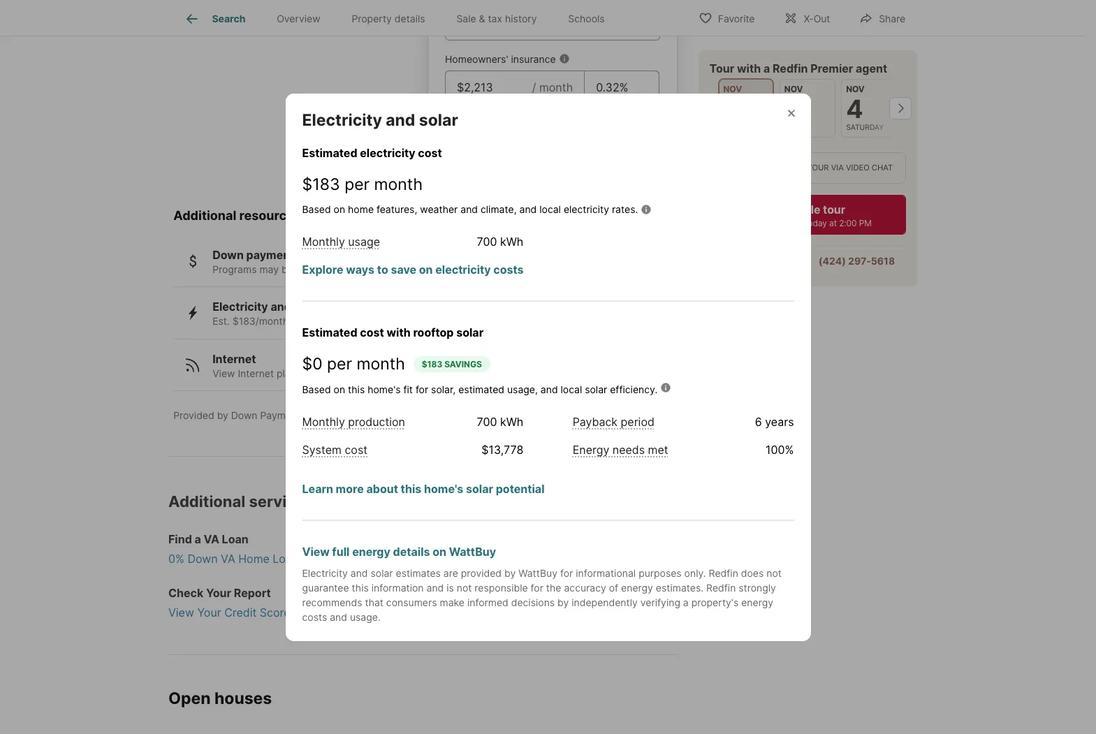 Task type: locate. For each thing, give the bounding box(es) containing it.
0 vertical spatial costs
[[494, 263, 524, 277]]

video
[[847, 163, 870, 173]]

0 vertical spatial estimated
[[302, 146, 358, 160]]

0 vertical spatial learn
[[342, 263, 369, 275]]

1 vertical spatial more
[[336, 482, 364, 496]]

additional up programs
[[173, 208, 236, 223]]

and up $183/month, on the top of the page
[[271, 300, 291, 314]]

1 vertical spatial monthly
[[302, 415, 345, 429]]

2 vertical spatial view
[[168, 606, 194, 620]]

2 700 from the top
[[477, 415, 497, 429]]

2 based from the top
[[302, 383, 331, 395]]

view inside "check your report view your credit score"
[[168, 606, 194, 620]]

None text field
[[457, 15, 597, 32], [596, 79, 648, 96], [457, 15, 597, 32], [596, 79, 648, 96]]

learn inside electricity and solar dialog
[[302, 482, 333, 496]]

2 horizontal spatial a
[[764, 62, 771, 75]]

not right does
[[767, 567, 782, 579]]

0 horizontal spatial tour
[[710, 62, 735, 75]]

view left full
[[302, 545, 330, 559]]

costs down recommends
[[302, 611, 327, 623]]

and up estimated electricity cost
[[386, 110, 415, 130]]

1 horizontal spatial home
[[449, 367, 475, 379]]

0 vertical spatial / month
[[608, 17, 649, 31]]

700 kwh for monthly usage
[[477, 235, 524, 249]]

month
[[615, 17, 649, 31], [539, 80, 573, 94], [374, 174, 423, 194], [357, 354, 405, 374]]

0 horizontal spatial /
[[532, 80, 536, 94]]

1 vertical spatial per
[[327, 354, 352, 374]]

down up programs
[[213, 248, 244, 262]]

additional for additional resources
[[173, 208, 236, 223]]

1 based from the top
[[302, 203, 331, 215]]

1 nov from the left
[[724, 84, 743, 94]]

0 vertical spatial kwh
[[500, 235, 524, 249]]

cost down monthly production link
[[345, 443, 368, 457]]

0 horizontal spatial more
[[336, 482, 364, 496]]

1 horizontal spatial / month
[[608, 17, 649, 31]]

1 horizontal spatial va
[[221, 552, 235, 566]]

nov for 2
[[724, 84, 743, 94]]

electricity down based on home features, weather and climate, and local electricity rates. at top
[[436, 263, 491, 277]]

estimated for estimated cost with rooftop solar
[[302, 326, 358, 340]]

rooftop inside electricity and solar dialog
[[413, 326, 454, 340]]

kwh up the "$13,778"
[[500, 415, 524, 429]]

energy right of
[[621, 582, 653, 594]]

1 horizontal spatial learn
[[342, 263, 369, 275]]

$13,778
[[482, 443, 524, 457]]

$183
[[302, 174, 340, 194], [318, 315, 341, 327], [422, 359, 443, 370]]

save right $183/month, on the top of the page
[[294, 315, 315, 327]]

your down check
[[197, 606, 221, 620]]

1 vertical spatial not
[[457, 582, 472, 594]]

cost left lightbulb icon
[[418, 146, 442, 160]]

be
[[282, 263, 293, 275]]

on
[[334, 203, 345, 215], [419, 263, 433, 277], [334, 383, 345, 395], [433, 545, 447, 559]]

by right provided on the bottom left
[[217, 410, 228, 422]]

electricity left rates.
[[564, 203, 609, 215]]

0 vertical spatial $183
[[302, 174, 340, 194]]

0 vertical spatial internet
[[213, 352, 256, 366]]

tab list containing search
[[168, 0, 632, 36]]

additional up find
[[168, 493, 246, 511]]

monthly for monthly usage
[[302, 235, 345, 249]]

0 horizontal spatial with
[[344, 315, 364, 327]]

full
[[332, 545, 350, 559]]

property details
[[352, 13, 425, 25]]

more inside electricity and solar dialog
[[336, 482, 364, 496]]

redfin up "property's"
[[707, 582, 736, 594]]

electricity inside electricity and solar estimates are provided by wattbuy for informational purposes only. redfin does not guarantee this information and is not responsible for the accuracy of energy estimates. redfin strongly recommends that consumers make informed decisions by independently verifying a property's energy costs and usage.
[[302, 567, 348, 579]]

and left is
[[427, 582, 444, 594]]

0 horizontal spatial home's
[[368, 383, 401, 395]]

electricity down electricity and solar
[[360, 146, 416, 160]]

for inside internet view internet plans and providers available for this home
[[413, 367, 426, 379]]

not
[[767, 567, 782, 579], [457, 582, 472, 594]]

and right the plans
[[304, 367, 321, 379]]

redfin right only.
[[709, 567, 739, 579]]

overview tab
[[261, 2, 336, 36]]

2 horizontal spatial by
[[558, 597, 569, 608]]

local right climate,
[[540, 203, 561, 215]]

1 vertical spatial estimated
[[302, 326, 358, 340]]

1 monthly from the top
[[302, 235, 345, 249]]

payment
[[246, 248, 295, 262]]

more inside down payment assistance programs may be available. learn more
[[371, 263, 396, 275]]

2 vertical spatial electricity
[[302, 567, 348, 579]]

2 kwh from the top
[[500, 415, 524, 429]]

0 horizontal spatial save
[[294, 315, 315, 327]]

cost for estimated cost with rooftop solar
[[360, 326, 384, 340]]

view your credit score link
[[168, 605, 686, 622]]

with inside electricity and solar est. $183/month, save                  $183 with rooftop solar
[[344, 315, 364, 327]]

services
[[249, 493, 314, 511]]

1 horizontal spatial nov
[[785, 84, 804, 94]]

view down check
[[168, 606, 194, 620]]

advertisement
[[542, 590, 600, 601]]

0 vertical spatial home
[[348, 203, 374, 215]]

$183 up the $0 on the left of the page
[[318, 315, 341, 327]]

rooftop
[[366, 315, 400, 327], [413, 326, 454, 340]]

1 vertical spatial costs
[[302, 611, 327, 623]]

1 horizontal spatial more
[[371, 263, 396, 275]]

nov left 3
[[724, 84, 743, 94]]

1 vertical spatial additional
[[168, 493, 246, 511]]

1 vertical spatial a
[[195, 533, 201, 547]]

0 vertical spatial 700
[[477, 235, 497, 249]]

0 vertical spatial per
[[345, 174, 370, 194]]

per right the $0 on the left of the page
[[327, 354, 352, 374]]

0 vertical spatial additional
[[173, 208, 236, 223]]

quote
[[333, 552, 365, 566]]

2 vertical spatial $183
[[422, 359, 443, 370]]

electricity inside electricity and solar est. $183/month, save                  $183 with rooftop solar
[[213, 300, 268, 314]]

based for based on home features, weather and climate, and local electricity rates.
[[302, 203, 331, 215]]

electricity and solar
[[302, 110, 458, 130]]

1 vertical spatial energy
[[621, 582, 653, 594]]

share
[[879, 12, 906, 24]]

0 vertical spatial save
[[391, 263, 417, 277]]

nov for 3
[[785, 84, 804, 94]]

cost up $0  per month
[[360, 326, 384, 340]]

learn
[[342, 263, 369, 275], [302, 482, 333, 496]]

1 horizontal spatial tour
[[808, 163, 830, 173]]

nov inside 'nov 4 saturday'
[[847, 84, 865, 94]]

home's right about
[[424, 482, 464, 496]]

sale
[[457, 13, 476, 25]]

with inside electricity and solar dialog
[[387, 326, 411, 340]]

energy right full
[[352, 545, 391, 559]]

details inside electricity and solar dialog
[[393, 545, 430, 559]]

month down the estimated cost with rooftop solar
[[357, 354, 405, 374]]

0 horizontal spatial va
[[204, 533, 219, 547]]

700 kwh
[[477, 235, 524, 249], [477, 415, 524, 429]]

estimates
[[396, 567, 441, 579]]

electricity inside electricity and solar element
[[302, 110, 382, 130]]

schedule
[[770, 203, 821, 217]]

next image
[[890, 97, 912, 120]]

nov down agent
[[847, 84, 865, 94]]

0 horizontal spatial rooftop
[[366, 315, 400, 327]]

1 700 from the top
[[477, 235, 497, 249]]

100%
[[766, 443, 794, 457]]

report
[[234, 587, 271, 601]]

0 vertical spatial more
[[371, 263, 396, 275]]

1 vertical spatial 700
[[477, 415, 497, 429]]

for right "fit"
[[416, 383, 429, 395]]

0 horizontal spatial view
[[168, 606, 194, 620]]

1 vertical spatial down
[[231, 410, 258, 422]]

and down quote
[[351, 567, 368, 579]]

None text field
[[457, 79, 521, 96]]

0 vertical spatial tour
[[710, 62, 735, 75]]

tooltip
[[428, 0, 937, 194]]

2 horizontal spatial view
[[302, 545, 330, 559]]

0 horizontal spatial learn
[[302, 482, 333, 496]]

electricity
[[302, 110, 382, 130], [213, 300, 268, 314], [302, 567, 348, 579]]

2 vertical spatial down
[[188, 552, 218, 566]]

monthly for monthly production
[[302, 415, 345, 429]]

$183 up solar,
[[422, 359, 443, 370]]

va left loan
[[204, 533, 219, 547]]

0 vertical spatial /
[[608, 17, 612, 31]]

0 horizontal spatial not
[[457, 582, 472, 594]]

0 horizontal spatial nov
[[724, 84, 743, 94]]

monthly up explore
[[302, 235, 345, 249]]

(424) 297-5618
[[819, 255, 896, 267]]

your up credit
[[206, 587, 231, 601]]

rooftop down to
[[366, 315, 400, 327]]

700 down climate,
[[477, 235, 497, 249]]

1 estimated from the top
[[302, 146, 358, 160]]

2 vertical spatial by
[[558, 597, 569, 608]]

with up "available"
[[387, 326, 411, 340]]

property details tab
[[336, 2, 441, 36]]

per for $183
[[345, 174, 370, 194]]

based up monthly usage at the left
[[302, 203, 331, 215]]

view up provided on the bottom left
[[213, 367, 235, 379]]

2 horizontal spatial energy
[[742, 597, 774, 608]]

redfin up the nov 3 friday at the top right of page
[[773, 62, 809, 75]]

/ down insurance at the top of the page
[[532, 80, 536, 94]]

home up solar,
[[449, 367, 475, 379]]

tour inside list box
[[808, 163, 830, 173]]

1 horizontal spatial by
[[505, 567, 516, 579]]

$183 down estimated electricity cost
[[302, 174, 340, 194]]

by down the
[[558, 597, 569, 608]]

2 vertical spatial a
[[683, 597, 689, 608]]

monthly production
[[302, 415, 405, 429]]

0 vertical spatial based
[[302, 203, 331, 215]]

1 vertical spatial kwh
[[500, 415, 524, 429]]

kwh for monthly production
[[500, 415, 524, 429]]

view full energy details on wattbuy
[[302, 545, 496, 559]]

(424)
[[819, 255, 847, 267]]

1 vertical spatial save
[[294, 315, 315, 327]]

view inside electricity and solar dialog
[[302, 545, 330, 559]]

schedule tour next available: today at 2:00 pm
[[744, 203, 872, 229]]

efficiency.
[[610, 383, 658, 395]]

monthly usage
[[302, 235, 380, 249]]

rates.
[[612, 203, 638, 215]]

available.
[[296, 263, 339, 275]]

programs
[[213, 263, 257, 275]]

accuracy
[[564, 582, 607, 594]]

and inside internet view internet plans and providers available for this home
[[304, 367, 321, 379]]

nov 3 friday
[[785, 84, 810, 132]]

by up responsible
[[505, 567, 516, 579]]

on up are on the left of the page
[[433, 545, 447, 559]]

usage.
[[350, 611, 381, 623]]

$183 inside electricity and solar est. $183/month, save                  $183 with rooftop solar
[[318, 315, 341, 327]]

needs
[[613, 443, 645, 457]]

1 kwh from the top
[[500, 235, 524, 249]]

1 vertical spatial learn
[[302, 482, 333, 496]]

2 estimated from the top
[[302, 326, 358, 340]]

1 horizontal spatial wattbuy
[[519, 567, 558, 579]]

solar up information
[[371, 567, 393, 579]]

1 vertical spatial /
[[532, 80, 536, 94]]

2 horizontal spatial electricity
[[564, 203, 609, 215]]

agent
[[857, 62, 888, 75]]

per
[[345, 174, 370, 194], [327, 354, 352, 374]]

schools
[[568, 13, 605, 25]]

kwh down climate,
[[500, 235, 524, 249]]

electricity down "get"
[[302, 567, 348, 579]]

energy down strongly in the right bottom of the page
[[742, 597, 774, 608]]

700 kwh up the "$13,778"
[[477, 415, 524, 429]]

system cost
[[302, 443, 368, 457]]

learn left to
[[342, 263, 369, 275]]

rooftop up $183  savings
[[413, 326, 454, 340]]

with
[[738, 62, 762, 75], [344, 315, 364, 327], [387, 326, 411, 340]]

0 horizontal spatial costs
[[302, 611, 327, 623]]

$183  per month
[[302, 174, 423, 194]]

0 vertical spatial details
[[395, 13, 425, 25]]

a
[[764, 62, 771, 75], [195, 533, 201, 547], [683, 597, 689, 608]]

lightbulb icon image
[[445, 141, 473, 169]]

view full energy details on wattbuy link
[[302, 545, 496, 559]]

700 kwh down climate,
[[477, 235, 524, 249]]

electricity up est.
[[213, 300, 268, 314]]

est.
[[213, 315, 230, 327]]

2 vertical spatial electricity
[[436, 263, 491, 277]]

/ right schools
[[608, 17, 612, 31]]

costs down climate,
[[494, 263, 524, 277]]

per down estimated electricity cost
[[345, 174, 370, 194]]

open houses
[[168, 689, 272, 709]]

0 horizontal spatial / month
[[532, 80, 573, 94]]

3 nov from the left
[[847, 84, 865, 94]]

homeowners' insurance
[[445, 53, 556, 65]]

1 vertical spatial your
[[197, 606, 221, 620]]

system cost link
[[302, 443, 368, 457]]

1 vertical spatial electricity
[[564, 203, 609, 215]]

2 nov from the left
[[785, 84, 804, 94]]

provided
[[461, 567, 502, 579]]

wattbuy up the provided
[[449, 545, 496, 559]]

down right 0%
[[188, 552, 218, 566]]

electricity for electricity and solar est. $183/month, save                  $183 with rooftop solar
[[213, 300, 268, 314]]

for right "available"
[[413, 367, 426, 379]]

tour left via
[[808, 163, 830, 173]]

details up estimates
[[393, 545, 430, 559]]

2 700 kwh from the top
[[477, 415, 524, 429]]

0 vertical spatial redfin
[[773, 62, 809, 75]]

internet down est.
[[213, 352, 256, 366]]

0 horizontal spatial a
[[195, 533, 201, 547]]

1 horizontal spatial costs
[[494, 263, 524, 277]]

/ month down insurance at the top of the page
[[532, 80, 573, 94]]

1 vertical spatial wattbuy
[[519, 567, 558, 579]]

1 vertical spatial cost
[[360, 326, 384, 340]]

$0  per month
[[302, 354, 405, 374]]

0 horizontal spatial wattbuy
[[449, 545, 496, 559]]

va down loan
[[221, 552, 235, 566]]

None button
[[718, 78, 775, 139], [780, 79, 836, 138], [842, 79, 898, 138], [718, 78, 775, 139], [780, 79, 836, 138], [842, 79, 898, 138]]

1 vertical spatial / month
[[532, 80, 573, 94]]

for
[[413, 367, 426, 379], [416, 383, 429, 395], [560, 567, 573, 579], [531, 582, 544, 594]]

solar
[[419, 110, 458, 130], [294, 300, 321, 314], [403, 315, 426, 327], [456, 326, 484, 340], [585, 383, 608, 395], [466, 482, 493, 496], [371, 567, 393, 579]]

and down recommends
[[330, 611, 347, 623]]

home inside electricity and solar dialog
[[348, 203, 374, 215]]

1 horizontal spatial with
[[387, 326, 411, 340]]

0 vertical spatial electricity
[[360, 146, 416, 160]]

1 horizontal spatial not
[[767, 567, 782, 579]]

estimated up $183  per month
[[302, 146, 358, 160]]

down payment assistance programs may be available. learn more
[[213, 248, 396, 275]]

this inside internet view internet plans and providers available for this home
[[429, 367, 446, 379]]

decisions
[[511, 597, 555, 608]]

additional
[[173, 208, 236, 223], [168, 493, 246, 511]]

via
[[832, 163, 844, 173]]

1 vertical spatial home
[[449, 367, 475, 379]]

find a va loan 0% down va home loans: get quote
[[168, 533, 365, 566]]

0 horizontal spatial home
[[348, 203, 374, 215]]

this up that
[[352, 582, 369, 594]]

1 horizontal spatial /
[[608, 17, 612, 31]]

0 vertical spatial monthly
[[302, 235, 345, 249]]

does
[[741, 567, 764, 579]]

option
[[710, 153, 799, 184]]

responsible
[[475, 582, 528, 594]]

on up monthly usage link
[[334, 203, 345, 215]]

cost
[[418, 146, 442, 160], [360, 326, 384, 340], [345, 443, 368, 457]]

$183/month,
[[233, 315, 291, 327]]

1 horizontal spatial rooftop
[[413, 326, 454, 340]]

tab list
[[168, 0, 632, 36]]

/
[[608, 17, 612, 31], [532, 80, 536, 94]]

explore
[[302, 263, 343, 277]]

2 horizontal spatial nov
[[847, 84, 865, 94]]

/ month right schools
[[608, 17, 649, 31]]

700 kwh for monthly production
[[477, 415, 524, 429]]

6
[[755, 415, 762, 429]]

redfin
[[773, 62, 809, 75], [709, 567, 739, 579], [707, 582, 736, 594]]

home's down "available"
[[368, 383, 401, 395]]

resource,
[[304, 410, 349, 422]]

payment
[[260, 410, 301, 422]]

property
[[352, 13, 392, 25]]

learn more about this home's solar potential
[[302, 482, 545, 496]]

rooftop inside electricity and solar est. $183/month, save                  $183 with rooftop solar
[[366, 315, 400, 327]]

$183  savings
[[422, 359, 482, 370]]

search
[[212, 13, 246, 25]]

on down providers
[[334, 383, 345, 395]]

electricity up estimated electricity cost
[[302, 110, 382, 130]]

costs inside electricity and solar estimates are provided by wattbuy for informational purposes only. redfin does not guarantee this information and is not responsible for the accuracy of energy estimates. redfin strongly recommends that consumers make informed decisions by independently verifying a property's energy costs and usage.
[[302, 611, 327, 623]]

0 vertical spatial your
[[206, 587, 231, 601]]

this up solar,
[[429, 367, 446, 379]]

payback period
[[573, 415, 655, 429]]

tour with a redfin premier agent
[[710, 62, 888, 75]]

save right to
[[391, 263, 417, 277]]

nov down tour with a redfin premier agent
[[785, 84, 804, 94]]

wattbuy up the
[[519, 567, 558, 579]]

local up payback
[[561, 383, 582, 395]]

estimated electricity cost
[[302, 146, 442, 160]]

learn down the 'system' at the left bottom of page
[[302, 482, 333, 496]]

tour for tour with a redfin premier agent
[[710, 62, 735, 75]]

1 700 kwh from the top
[[477, 235, 524, 249]]

700 up the "$13,778"
[[477, 415, 497, 429]]

that
[[365, 597, 384, 608]]

0 vertical spatial energy
[[352, 545, 391, 559]]

2 monthly from the top
[[302, 415, 345, 429]]

home down $183  per month
[[348, 203, 374, 215]]

lightbulb icon element
[[445, 141, 484, 178]]

0 vertical spatial electricity
[[302, 110, 382, 130]]

0 vertical spatial cost
[[418, 146, 442, 160]]

nov inside the nov 3 friday
[[785, 84, 804, 94]]

month down insurance at the top of the page
[[539, 80, 573, 94]]

and right usage,
[[541, 383, 558, 395]]



Task type: vqa. For each thing, say whether or not it's contained in the screenshot.
2.70M
no



Task type: describe. For each thing, give the bounding box(es) containing it.
tooltip containing / month
[[428, 0, 937, 194]]

savings
[[445, 359, 482, 370]]

2 horizontal spatial with
[[738, 62, 762, 75]]

potential
[[496, 482, 545, 496]]

make
[[440, 597, 465, 608]]

month up features,
[[374, 174, 423, 194]]

nov for 4
[[847, 84, 865, 94]]

2 vertical spatial redfin
[[707, 582, 736, 594]]

informational
[[576, 567, 636, 579]]

0 vertical spatial not
[[767, 567, 782, 579]]

met
[[648, 443, 669, 457]]

learn more about this home's solar potential link
[[302, 482, 545, 496]]

solar left potential
[[466, 482, 493, 496]]

based for based on this home's fit for solar, estimated usage, and local solar efficiency.
[[302, 383, 331, 395]]

solar inside electricity and solar estimates are provided by wattbuy for informational purposes only. redfin does not guarantee this information and is not responsible for the accuracy of energy estimates. redfin strongly recommends that consumers make informed decisions by independently verifying a property's energy costs and usage.
[[371, 567, 393, 579]]

(424) 297-5618 link
[[819, 255, 896, 267]]

700 for monthly usage
[[477, 235, 497, 249]]

297-
[[849, 255, 872, 267]]

2 vertical spatial energy
[[742, 597, 774, 608]]

resources
[[239, 208, 301, 223]]

&
[[479, 13, 485, 25]]

score
[[260, 606, 290, 620]]

available:
[[765, 218, 802, 229]]

allconnect
[[416, 410, 467, 422]]

credit
[[224, 606, 257, 620]]

system
[[302, 443, 342, 457]]

internet view internet plans and providers available for this home
[[213, 352, 475, 379]]

learn inside down payment assistance programs may be available. learn more
[[342, 263, 369, 275]]

next
[[744, 218, 763, 229]]

chat
[[872, 163, 894, 173]]

this inside electricity and solar estimates are provided by wattbuy for informational purposes only. redfin does not guarantee this information and is not responsible for the accuracy of energy estimates. redfin strongly recommends that consumers make informed decisions by independently verifying a property's energy costs and usage.
[[352, 582, 369, 594]]

and down "fit"
[[396, 410, 413, 422]]

tour via video chat list box
[[710, 153, 906, 184]]

saturday
[[847, 123, 885, 132]]

schools tab
[[553, 2, 621, 36]]

wattbuy,
[[352, 410, 393, 422]]

electricity and solar dialog
[[285, 93, 811, 641]]

tour via video chat
[[808, 163, 894, 173]]

0 horizontal spatial energy
[[352, 545, 391, 559]]

only.
[[685, 567, 706, 579]]

information
[[372, 582, 424, 594]]

strongly
[[739, 582, 776, 594]]

1 vertical spatial redfin
[[709, 567, 739, 579]]

solar down explore ways to save on electricity costs
[[403, 315, 426, 327]]

guarantee
[[302, 582, 349, 594]]

1 vertical spatial internet
[[238, 367, 274, 379]]

0 vertical spatial home's
[[368, 383, 401, 395]]

home inside internet view internet plans and providers available for this home
[[449, 367, 475, 379]]

for up decisions
[[531, 582, 544, 594]]

loans:
[[273, 552, 308, 566]]

solar up lightbulb icon
[[419, 110, 458, 130]]

is
[[447, 582, 454, 594]]

and right climate,
[[520, 203, 537, 215]]

$183 for $0
[[422, 359, 443, 370]]

solar down available.
[[294, 300, 321, 314]]

down inside down payment assistance programs may be available. learn more
[[213, 248, 244, 262]]

home
[[238, 552, 270, 566]]

estimated for estimated electricity cost
[[302, 146, 358, 160]]

0 vertical spatial a
[[764, 62, 771, 75]]

estimated
[[459, 383, 505, 395]]

energy needs met
[[573, 443, 669, 457]]

on right to
[[419, 263, 433, 277]]

period
[[621, 415, 655, 429]]

insurance
[[511, 53, 556, 65]]

sale & tax history tab
[[441, 2, 553, 36]]

electricity for electricity and solar estimates are provided by wattbuy for informational purposes only. redfin does not guarantee this information and is not responsible for the accuracy of energy estimates. redfin strongly recommends that consumers make informed decisions by independently verifying a property's energy costs and usage.
[[302, 567, 348, 579]]

fit
[[404, 383, 413, 395]]

assistance
[[297, 248, 357, 262]]

favorite button
[[687, 3, 767, 32]]

1 horizontal spatial energy
[[621, 582, 653, 594]]

verifying
[[641, 597, 681, 608]]

$0
[[302, 354, 323, 374]]

share button
[[848, 3, 918, 32]]

month right schools
[[615, 17, 649, 31]]

view inside internet view internet plans and providers available for this home
[[213, 367, 235, 379]]

independently
[[572, 597, 638, 608]]

1 horizontal spatial electricity
[[436, 263, 491, 277]]

tax
[[488, 13, 503, 25]]

0 horizontal spatial electricity
[[360, 146, 416, 160]]

sale & tax history
[[457, 13, 537, 25]]

this right about
[[401, 482, 422, 496]]

700 for monthly production
[[477, 415, 497, 429]]

estimated cost with rooftop solar
[[302, 326, 484, 340]]

$183 for estimated
[[302, 174, 340, 194]]

per for $0
[[327, 354, 352, 374]]

x-
[[804, 12, 814, 24]]

property's
[[692, 597, 739, 608]]

production
[[348, 415, 405, 429]]

providers
[[324, 367, 368, 379]]

search link
[[184, 10, 246, 27]]

kwh for monthly usage
[[500, 235, 524, 249]]

1 vertical spatial home's
[[424, 482, 464, 496]]

additional services
[[168, 493, 314, 511]]

premier
[[811, 62, 854, 75]]

for up the
[[560, 567, 573, 579]]

electricity for electricity and solar
[[302, 110, 382, 130]]

6 years
[[755, 415, 794, 429]]

a inside electricity and solar estimates are provided by wattbuy for informational purposes only. redfin does not guarantee this information and is not responsible for the accuracy of energy estimates. redfin strongly recommends that consumers make informed decisions by independently verifying a property's energy costs and usage.
[[683, 597, 689, 608]]

available
[[370, 367, 411, 379]]

down inside find a va loan 0% down va home loans: get quote
[[188, 552, 218, 566]]

and inside electricity and solar est. $183/month, save                  $183 with rooftop solar
[[271, 300, 291, 314]]

payback
[[573, 415, 618, 429]]

usage,
[[507, 383, 538, 395]]

0 vertical spatial wattbuy
[[449, 545, 496, 559]]

save inside electricity and solar dialog
[[391, 263, 417, 277]]

houses
[[214, 689, 272, 709]]

1 vertical spatial va
[[221, 552, 235, 566]]

friday
[[785, 123, 810, 132]]

payback period link
[[573, 415, 655, 429]]

find
[[168, 533, 192, 547]]

0 horizontal spatial by
[[217, 410, 228, 422]]

cost for system cost
[[345, 443, 368, 457]]

the
[[546, 582, 562, 594]]

may
[[260, 263, 279, 275]]

of
[[609, 582, 619, 594]]

nov 2
[[724, 84, 743, 124]]

details inside the property details tab
[[395, 13, 425, 25]]

consumers
[[386, 597, 437, 608]]

save inside electricity and solar est. $183/month, save                  $183 with rooftop solar
[[294, 315, 315, 327]]

features,
[[377, 203, 417, 215]]

0%
[[168, 552, 185, 566]]

4
[[847, 94, 864, 124]]

additional for additional services
[[168, 493, 246, 511]]

0 vertical spatial local
[[540, 203, 561, 215]]

this down providers
[[348, 383, 365, 395]]

pm
[[860, 218, 872, 229]]

solar up savings
[[456, 326, 484, 340]]

check your report view your credit score
[[168, 587, 290, 620]]

electricity and solar estimates are provided by wattbuy for informational purposes only. redfin does not guarantee this information and is not responsible for the accuracy of energy estimates. redfin strongly recommends that consumers make informed decisions by independently verifying a property's energy costs and usage.
[[302, 567, 782, 623]]

get
[[311, 552, 330, 566]]

additional resources
[[173, 208, 301, 223]]

climate,
[[481, 203, 517, 215]]

electricity and solar element
[[302, 93, 475, 130]]

a inside find a va loan 0% down va home loans: get quote
[[195, 533, 201, 547]]

1 vertical spatial local
[[561, 383, 582, 395]]

nov 4 saturday
[[847, 84, 885, 132]]

open
[[168, 689, 211, 709]]

tour for tour via video chat
[[808, 163, 830, 173]]

usage
[[348, 235, 380, 249]]

and left climate,
[[461, 203, 478, 215]]

purposes
[[639, 567, 682, 579]]

0 vertical spatial va
[[204, 533, 219, 547]]

wattbuy inside electricity and solar estimates are provided by wattbuy for informational purposes only. redfin does not guarantee this information and is not responsible for the accuracy of energy estimates. redfin strongly recommends that consumers make informed decisions by independently verifying a property's energy costs and usage.
[[519, 567, 558, 579]]

to
[[377, 263, 388, 277]]

solar up payback
[[585, 383, 608, 395]]

tour
[[824, 203, 846, 217]]



